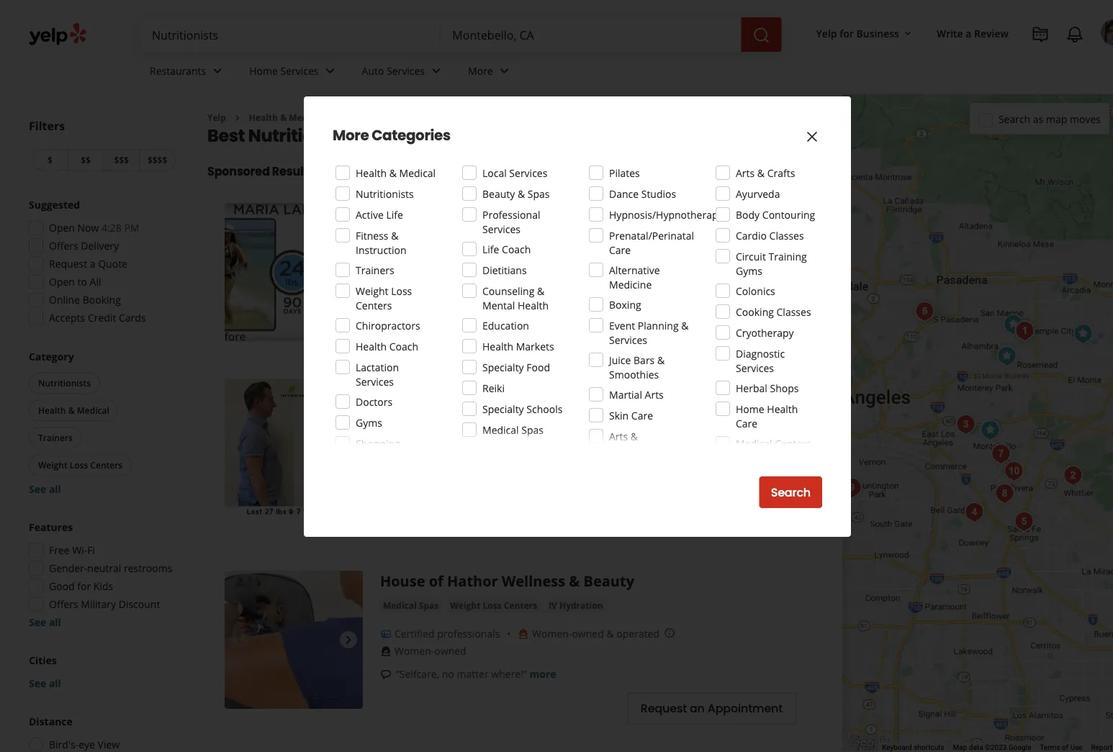 Task type: describe. For each thing, give the bounding box(es) containing it.
search image
[[753, 27, 770, 44]]

or
[[455, 311, 465, 325]]

new
[[395, 274, 416, 288]]

group containing suggested
[[24, 198, 179, 330]]

filters
[[29, 118, 65, 134]]

0 vertical spatial spas
[[528, 187, 550, 201]]

report 
[[1092, 744, 1114, 752]]

1 vertical spatial doctorsrx medical weight loss - los angeles image
[[828, 379, 857, 408]]

weight loss centers up open until 7:00 pm
[[383, 232, 470, 244]]

0 horizontal spatial life
[[386, 208, 403, 221]]

group containing cities
[[29, 654, 179, 691]]

nutritionists link
[[479, 425, 540, 439]]

16 speech v2 image for "coupon: $147 off. free rush shipping. lose from 10 to 44+ pounds of fat in weeks, without diet or exercise! too good to be true? it was until now! semaglutide (glp-1) with bioboost…"
[[380, 299, 392, 310]]

yelp for business
[[817, 26, 900, 40]]

3 slideshow element from the top
[[225, 571, 363, 709]]

owned for women-owned
[[435, 645, 467, 658]]

certified
[[395, 627, 435, 641]]

future.
[[708, 505, 739, 519]]

business categories element
[[138, 52, 1114, 94]]

juice bars & smoothies
[[609, 353, 665, 381]]

-
[[608, 203, 613, 223]]

pm for open now 4:28 pm
[[124, 221, 139, 235]]

close image
[[804, 128, 821, 146]]

los
[[617, 203, 641, 223]]

spas inside button
[[419, 600, 439, 612]]

to left be
[[559, 311, 569, 325]]

classes for cardio classes
[[770, 229, 804, 242]]

more for more
[[468, 64, 493, 78]]

rush
[[515, 297, 538, 311]]

previous image
[[230, 264, 248, 281]]

1 vertical spatial nutritionists button
[[479, 425, 540, 439]]

medical up the downtown
[[459, 203, 515, 223]]

health up lactation
[[356, 340, 387, 353]]

medical spas button
[[380, 599, 442, 613]]

women-owned
[[395, 645, 467, 658]]

local services
[[483, 166, 548, 180]]

eve aesthetics image
[[993, 342, 1022, 371]]

montebello,
[[402, 123, 504, 148]]

let's
[[380, 379, 413, 399]]

(360 reviews) link
[[481, 401, 543, 417]]

matter
[[457, 668, 489, 681]]

3 see from the top
[[29, 677, 46, 691]]

boxing
[[609, 298, 642, 312]]

see all button for category
[[29, 483, 61, 496]]

write a review
[[937, 26, 1009, 40]]

discount
[[119, 598, 160, 612]]

weight inside weight loss centers
[[356, 284, 389, 298]]

reviews)
[[504, 403, 543, 417]]

weight loss centers button for weight loss centers link to the middle
[[380, 425, 473, 439]]

©2023
[[985, 744, 1007, 752]]

open for open to all
[[49, 275, 75, 289]]

24 chevron down v2 image for auto services
[[428, 62, 445, 80]]

all for category
[[49, 483, 61, 496]]

suggested
[[29, 198, 80, 212]]

from
[[611, 297, 634, 311]]

for for good
[[77, 580, 91, 594]]

weight loss centers button for topmost weight loss centers link
[[380, 231, 473, 246]]

see all for features
[[29, 616, 61, 630]]

tried
[[454, 491, 476, 505]]

counseling
[[483, 284, 535, 298]]

let's nutrition weight loss
[[380, 379, 574, 399]]

24 chevron down v2 image for restaurants
[[209, 62, 226, 80]]

reiki
[[483, 381, 505, 395]]

until inside "coupon: $147 off. free rush shipping. lose from 10 to 44+ pounds of fat in weeks, without diet or exercise! too good to be true? it was until now! semaglutide (glp-1) with bioboost…"
[[642, 311, 663, 325]]

16 women owned v2 image
[[380, 646, 392, 658]]

delivery
[[81, 239, 119, 253]]

weight loss centers down the trainers button at the bottom left
[[38, 460, 123, 471]]

in inside "coupon: $147 off. free rush shipping. lose from 10 to 44+ pounds of fat in weeks, without diet or exercise! too good to be true? it was until now! semaglutide (glp-1) with bioboost…"
[[749, 297, 758, 311]]

weight loss centers button down the trainers button at the bottom left
[[29, 455, 132, 476]]

shopping
[[356, 437, 400, 451]]

soul bite image
[[838, 474, 867, 503]]

& left the operated at the right
[[607, 627, 614, 641]]

yelp for yelp link
[[207, 112, 226, 124]]

nutrition solutions image
[[1010, 508, 1039, 537]]

a for quote
[[90, 257, 96, 271]]

loss down 5 star rating image
[[416, 426, 435, 438]]

to inside group
[[77, 275, 87, 289]]

nutritionists down (360 reviews)
[[482, 426, 537, 438]]

4:28
[[102, 221, 122, 235]]

schools
[[527, 402, 563, 416]]

medical down categories
[[399, 166, 436, 180]]

arts for arts & entertainment
[[609, 430, 628, 443]]

weight loss centers down 5 star rating image
[[383, 426, 470, 438]]

for for yelp
[[840, 26, 854, 40]]

planning
[[638, 319, 679, 332]]

& up iv hydration
[[569, 571, 580, 591]]

care for skin care
[[632, 409, 653, 422]]

quote
[[98, 257, 127, 271]]

free inside "coupon: $147 off. free rush shipping. lose from 10 to 44+ pounds of fat in weeks, without diet or exercise! too good to be true? it was until now! semaglutide (glp-1) with bioboost…"
[[491, 297, 512, 311]]

nissi rapha image
[[952, 411, 981, 439]]

mental
[[483, 299, 515, 312]]

cards
[[119, 311, 146, 325]]

next image for house of hathor wellness & beauty image
[[340, 632, 357, 649]]

centers for weight loss centers button underneath the trainers button at the bottom left
[[90, 460, 123, 471]]

request an appointment
[[641, 701, 783, 717]]

centers for topmost weight loss centers link weight loss centers button
[[437, 232, 470, 244]]

0 vertical spatial the
[[593, 491, 609, 505]]

house of hathor wellness & beauty link
[[380, 571, 635, 591]]

16 info v2 image
[[802, 132, 814, 144]]

$ button
[[32, 149, 68, 171]]

certified professionals
[[395, 627, 500, 641]]

services for lactation services
[[356, 375, 394, 389]]

1 horizontal spatial more
[[530, 668, 556, 681]]

diet inside the "if you have tried every weight loss diet in the world, stop! yo-yo dieting slows down your metabolism engine and makes it harder to lose weight in the future. lose weight at let's…"
[[561, 491, 579, 505]]

map region
[[798, 78, 1114, 753]]

training
[[769, 250, 807, 263]]

centers for weight loss centers button for bottommost weight loss centers link
[[504, 600, 537, 612]]

search for search as map moves
[[999, 112, 1031, 126]]

& inside fitness & instruction
[[391, 229, 399, 242]]

specialty schools
[[483, 402, 563, 416]]

next image
[[340, 264, 357, 281]]

coach for health coach
[[389, 340, 419, 353]]

2 vertical spatial in
[[678, 505, 687, 519]]

doctors
[[356, 395, 393, 409]]

iv hydration link
[[546, 599, 606, 613]]

centers down home health care
[[775, 437, 812, 451]]

health & medical inside more categories dialog
[[356, 166, 436, 180]]

auto services
[[362, 64, 425, 78]]

beauty inside more categories dialog
[[483, 187, 515, 201]]

martial arts
[[609, 388, 664, 402]]

user actions element
[[805, 18, 1114, 107]]

slideshow element for doctorsrx medical weight loss - los angeles
[[225, 203, 363, 342]]

loss down house of hathor wellness & beauty on the bottom
[[483, 600, 502, 612]]

weight up (360 reviews) link on the left
[[488, 379, 539, 399]]

semaglutide
[[691, 311, 749, 325]]

0 horizontal spatial more
[[475, 326, 502, 340]]

1 vertical spatial weight loss centers link
[[380, 425, 473, 439]]

terms of use
[[1040, 744, 1083, 752]]

loss up open until 7:00 pm
[[416, 232, 435, 244]]

gyms inside 'circuit training gyms'
[[736, 264, 763, 278]]

write a review link
[[931, 20, 1015, 46]]

medical down home services link
[[289, 112, 323, 124]]

services for home services
[[281, 64, 319, 78]]

(glp-
[[752, 311, 777, 325]]

cities
[[29, 654, 57, 668]]

let's nutrition weight loss image
[[225, 379, 363, 517]]

you
[[408, 491, 426, 505]]

ayurveda
[[736, 187, 780, 201]]

care for prenatal/perinatal care
[[609, 243, 631, 257]]

near
[[358, 123, 399, 148]]

care inside home health care
[[736, 417, 758, 430]]

auto services link
[[350, 52, 457, 94]]

lactation services
[[356, 361, 399, 389]]

dance
[[609, 187, 639, 201]]

search button
[[760, 477, 823, 509]]

doctorsrx medical weight loss - los angeles link
[[380, 203, 701, 223]]

1 vertical spatial gyms
[[356, 416, 382, 430]]

request for request an appointment
[[641, 701, 687, 717]]

group containing features
[[24, 520, 179, 630]]

yo
[[688, 491, 700, 505]]

see all for category
[[29, 483, 61, 496]]

review
[[975, 26, 1009, 40]]

1 vertical spatial weight
[[644, 505, 676, 519]]

owned for women-owned & operated
[[572, 627, 604, 641]]

nutritionists inside more categories dialog
[[356, 187, 414, 201]]

arts & entertainment
[[609, 430, 677, 458]]

women- for women-owned
[[395, 645, 435, 658]]

health coach
[[356, 340, 419, 353]]

open until 7:00 pm
[[380, 254, 471, 268]]

medical spas link
[[380, 599, 442, 613]]

entertainment
[[609, 444, 677, 458]]

free wi-fi
[[49, 544, 95, 558]]

3 see all from the top
[[29, 677, 61, 691]]

active life
[[356, 208, 403, 221]]

0 horizontal spatial in
[[582, 491, 591, 505]]

lose inside the "if you have tried every weight loss diet in the world, stop! yo-yo dieting slows down your metabolism engine and makes it harder to lose weight in the future. lose weight at let's…"
[[742, 505, 764, 519]]

health right 16 chevron right v2 "image"
[[249, 112, 278, 124]]

0 vertical spatial doctorsrx medical weight loss - los angeles image
[[225, 203, 363, 342]]

open for open now 4:28 pm
[[49, 221, 75, 235]]

specialty for specialty schools
[[483, 402, 524, 416]]

medical down "(360"
[[483, 423, 519, 437]]

group containing category
[[26, 350, 179, 497]]

specialty food
[[483, 361, 550, 374]]

& inside counseling & mental health
[[537, 284, 545, 298]]

services for diagnostic services
[[736, 361, 774, 375]]

map data ©2023 google
[[953, 744, 1032, 752]]

projects image
[[1032, 26, 1049, 43]]

$
[[48, 154, 52, 166]]

nutritionists up results
[[248, 123, 355, 148]]

engine
[[479, 505, 510, 519]]

on
[[418, 274, 431, 288]]

2 vertical spatial weight
[[396, 520, 427, 533]]

contouring
[[763, 208, 816, 221]]

to right 10
[[651, 297, 661, 311]]

every
[[478, 491, 504, 505]]

$$ button
[[68, 149, 103, 171]]

request for request a quote
[[49, 257, 87, 271]]

iv hydration button
[[546, 599, 606, 613]]

let's nutrition weight loss link
[[380, 379, 574, 399]]

coach for life coach
[[502, 242, 531, 256]]

true?
[[586, 311, 609, 325]]

weight down beauty & spas
[[519, 203, 570, 223]]

16 women owned v2 image
[[518, 629, 529, 640]]

1 horizontal spatial beauty
[[584, 571, 635, 591]]

category
[[29, 350, 74, 364]]

weight down 'hathor'
[[450, 600, 481, 612]]

lose inside "coupon: $147 off. free rush shipping. lose from 10 to 44+ pounds of fat in weeks, without diet or exercise! too good to be true? it was until now! semaglutide (glp-1) with bioboost…"
[[587, 297, 609, 311]]

terms
[[1040, 744, 1061, 752]]

0 vertical spatial health & medical
[[249, 112, 323, 124]]

online booking
[[49, 293, 121, 307]]

24 chevron down v2 image for home services
[[322, 62, 339, 80]]

xtrength fitness image
[[991, 480, 1020, 509]]

0 horizontal spatial until
[[410, 254, 431, 268]]

weight loss centers button for bottommost weight loss centers link
[[447, 599, 540, 613]]

loss inside group
[[70, 460, 88, 471]]

search for search
[[771, 485, 811, 501]]

"coupon: $147 off. free rush shipping. lose from 10 to 44+ pounds of fat in weeks, without diet or exercise! too good to be true? it was until now! semaglutide (glp-1) with bioboost…"
[[396, 297, 792, 340]]

now
[[77, 221, 99, 235]]

gender-
[[49, 562, 87, 576]]



Task type: locate. For each thing, give the bounding box(es) containing it.
0 vertical spatial search
[[999, 112, 1031, 126]]

see all up cities
[[29, 616, 61, 630]]

1 vertical spatial in
[[582, 491, 591, 505]]

home for home health care
[[736, 402, 765, 416]]

0 horizontal spatial the
[[593, 491, 609, 505]]

16 speech v2 image
[[380, 299, 392, 310], [380, 669, 392, 681]]

health down shops
[[767, 402, 798, 416]]

trainers inside button
[[38, 432, 73, 444]]

2 vertical spatial see
[[29, 677, 46, 691]]

all up features
[[49, 483, 61, 496]]

0 vertical spatial weight loss centers link
[[380, 231, 473, 246]]

all for features
[[49, 616, 61, 630]]

request inside group
[[49, 257, 87, 271]]

chiropractors
[[356, 319, 420, 332]]

operated
[[617, 627, 660, 641]]

1 see from the top
[[29, 483, 46, 496]]

gyms down doctors
[[356, 416, 382, 430]]

the up harder
[[593, 491, 609, 505]]

0 horizontal spatial owned
[[435, 645, 467, 658]]

trainers inside more categories dialog
[[356, 263, 394, 277]]

1 horizontal spatial medical spas
[[483, 423, 544, 437]]

1 vertical spatial see all button
[[29, 616, 61, 630]]

1 vertical spatial spas
[[522, 423, 544, 437]]

$$$ button
[[103, 149, 139, 171]]

loss left -
[[573, 203, 605, 223]]

& inside event planning & services
[[682, 319, 689, 332]]

2 all from the top
[[49, 616, 61, 630]]

free inside group
[[49, 544, 70, 558]]

24 chevron down v2 image inside home services link
[[322, 62, 339, 80]]

1 vertical spatial yelp
[[207, 112, 226, 124]]

5.0 link
[[464, 401, 478, 417]]

1 24 chevron down v2 image from the left
[[209, 62, 226, 80]]

1 vertical spatial next image
[[340, 632, 357, 649]]

of left fat
[[721, 297, 731, 311]]

0 horizontal spatial home
[[249, 64, 278, 78]]

services inside auto services link
[[387, 64, 425, 78]]

1 horizontal spatial pm
[[456, 254, 471, 268]]

1 vertical spatial free
[[49, 544, 70, 558]]

crafts
[[768, 166, 796, 180]]

24 chevron down v2 image right auto services in the top left of the page
[[428, 62, 445, 80]]

1 vertical spatial coach
[[389, 340, 419, 353]]

1 horizontal spatial doctorsrx medical weight loss - los angeles image
[[828, 379, 857, 408]]

hiitory image
[[1069, 320, 1098, 349]]

cooking classes
[[736, 305, 811, 319]]

16 certified professionals v2 image
[[380, 629, 392, 640]]

free up exercise! on the left top
[[491, 297, 512, 311]]

weight loss centers button down 5 star rating image
[[380, 425, 473, 439]]

health down counseling at top
[[518, 299, 549, 312]]

weight loss centers link down house of hathor wellness & beauty on the bottom
[[447, 599, 540, 613]]

1 horizontal spatial in
[[678, 505, 687, 519]]

see down cities
[[29, 677, 46, 691]]

all down good
[[49, 616, 61, 630]]

life up dietitians
[[483, 242, 499, 256]]

0 vertical spatial arts
[[736, 166, 755, 180]]

lose up true?
[[587, 297, 609, 311]]

to
[[77, 275, 87, 289], [651, 297, 661, 311], [559, 311, 569, 325], [610, 505, 620, 519]]

ultimate male image
[[999, 310, 1028, 339]]

search left as
[[999, 112, 1031, 126]]

weight
[[506, 491, 538, 505], [644, 505, 676, 519], [396, 520, 427, 533]]

1 16 speech v2 image from the top
[[380, 299, 392, 310]]

loss
[[540, 491, 559, 505]]

see all down cities
[[29, 677, 61, 691]]

& inside health & medical button
[[68, 405, 75, 417]]

medical up the trainers button at the bottom left
[[77, 405, 109, 417]]

0 vertical spatial more link
[[475, 326, 502, 340]]

to inside the "if you have tried every weight loss diet in the world, stop! yo-yo dieting slows down your metabolism engine and makes it harder to lose weight in the future. lose weight at let's…"
[[610, 505, 620, 519]]

nutritionists button down (360 reviews)
[[479, 425, 540, 439]]

0 vertical spatial see all
[[29, 483, 61, 496]]

request left an
[[641, 701, 687, 717]]

1 vertical spatial request
[[641, 701, 687, 717]]

$147
[[442, 297, 465, 311]]

loss inside weight loss centers
[[391, 284, 412, 298]]

more
[[475, 326, 502, 340], [530, 668, 556, 681]]

loss up schools
[[543, 379, 574, 399]]

latino diabetes association image
[[987, 440, 1016, 469]]

1 horizontal spatial owned
[[572, 627, 604, 641]]

rocio ponce image
[[1059, 462, 1088, 491]]

2 horizontal spatial yelp
[[817, 26, 837, 40]]

0 vertical spatial women-
[[532, 627, 572, 641]]

fi
[[87, 544, 95, 558]]

group
[[24, 198, 179, 330], [26, 350, 179, 497], [24, 520, 179, 630], [29, 654, 179, 691]]

0 horizontal spatial health & medical
[[38, 405, 109, 417]]

1 horizontal spatial life
[[483, 242, 499, 256]]

eye
[[79, 738, 95, 752]]

bon vivant image
[[1000, 457, 1029, 486]]

weight up closed
[[383, 426, 414, 438]]

0 vertical spatial weight
[[506, 491, 538, 505]]

naturista clementina hernandez image
[[961, 498, 989, 527]]

services inside diagnostic services
[[736, 361, 774, 375]]

0 vertical spatial specialty
[[483, 361, 524, 374]]

until up new on yelp
[[410, 254, 431, 268]]

see all button up cities
[[29, 616, 61, 630]]

1 horizontal spatial search
[[999, 112, 1031, 126]]

16 chevron right v2 image
[[232, 112, 243, 124]]

for inside yelp for business button
[[840, 26, 854, 40]]

food
[[527, 361, 550, 374]]

see all button up features
[[29, 483, 61, 496]]

2 vertical spatial all
[[49, 677, 61, 691]]

1 vertical spatial specialty
[[483, 402, 524, 416]]

2 next image from the top
[[340, 632, 357, 649]]

1 horizontal spatial diet
[[561, 491, 579, 505]]

results
[[272, 163, 314, 180]]

info icon image
[[664, 628, 676, 639], [664, 628, 676, 639]]

health down the best nutritionists near montebello, ca
[[356, 166, 387, 180]]

owned
[[572, 627, 604, 641], [435, 645, 467, 658]]

0 vertical spatial until
[[410, 254, 431, 268]]

slideshow element for let's nutrition weight loss
[[225, 379, 363, 517]]

was
[[621, 311, 639, 325]]

more inside more link
[[468, 64, 493, 78]]

map
[[1047, 112, 1068, 126]]

care
[[609, 243, 631, 257], [632, 409, 653, 422], [736, 417, 758, 430]]

2 vertical spatial open
[[49, 275, 75, 289]]

categories
[[372, 125, 451, 146]]

2 vertical spatial weight loss centers link
[[447, 599, 540, 613]]

see all button down cities
[[29, 677, 61, 691]]

women- for women-owned & operated
[[532, 627, 572, 641]]

diagnostic services
[[736, 347, 785, 375]]

use
[[1071, 744, 1083, 752]]

offers down good
[[49, 598, 78, 612]]

more link
[[457, 52, 525, 94]]

centers up 7:00
[[437, 232, 470, 244]]

& left crafts
[[758, 166, 765, 180]]

see all button for features
[[29, 616, 61, 630]]

yelp right on
[[433, 274, 453, 288]]

health inside button
[[38, 405, 66, 417]]

weight loss centers down house of hathor wellness & beauty on the bottom
[[450, 600, 537, 612]]

1 horizontal spatial home
[[736, 402, 765, 416]]

medical inside health & medical button
[[77, 405, 109, 417]]

professional
[[483, 208, 541, 221]]

services inside professional services
[[483, 222, 521, 236]]

option group containing distance
[[24, 715, 179, 753]]

loss left on
[[391, 284, 412, 298]]

view
[[98, 738, 120, 752]]

24 chevron down v2 image
[[209, 62, 226, 80], [428, 62, 445, 80]]

2 previous image from the top
[[230, 632, 248, 649]]

arts up the ayurveda
[[736, 166, 755, 180]]

& up the trainers button at the bottom left
[[68, 405, 75, 417]]

more categories
[[333, 125, 451, 146]]

women-
[[532, 627, 572, 641], [395, 645, 435, 658]]

services for auto services
[[387, 64, 425, 78]]

1 horizontal spatial lose
[[742, 505, 764, 519]]

report link
[[1092, 744, 1114, 752]]

circuit
[[736, 250, 766, 263]]

services inside event planning & services
[[609, 333, 648, 347]]

1 previous image from the top
[[230, 440, 248, 457]]

weight down stop!
[[644, 505, 676, 519]]

health inside home health care
[[767, 402, 798, 416]]

health up the trainers button at the bottom left
[[38, 405, 66, 417]]

0 horizontal spatial for
[[77, 580, 91, 594]]

all down cities
[[49, 677, 61, 691]]

weight down active life
[[383, 232, 414, 244]]

gyms
[[736, 264, 763, 278], [356, 416, 382, 430]]

have
[[428, 491, 451, 505]]

more
[[468, 64, 493, 78], [333, 125, 369, 146]]

request up open to all
[[49, 257, 87, 271]]

life coach
[[483, 242, 531, 256]]

0 vertical spatial 16 speech v2 image
[[380, 299, 392, 310]]

1 horizontal spatial of
[[721, 297, 731, 311]]

offers for offers military discount
[[49, 598, 78, 612]]

1 vertical spatial search
[[771, 485, 811, 501]]

services down diagnostic
[[736, 361, 774, 375]]

women-owned & operated
[[532, 627, 660, 641]]

weight loss centers link up open until 7:00 pm
[[380, 231, 473, 246]]

bars
[[634, 353, 655, 367]]

herbal
[[736, 381, 768, 395]]

see all up features
[[29, 483, 61, 496]]

a healthier you journey image
[[1011, 317, 1040, 346], [1011, 317, 1040, 346]]

None search field
[[140, 17, 785, 52]]

health & medical down home services link
[[249, 112, 323, 124]]

"if
[[396, 491, 406, 505]]

medical spas inside button
[[383, 600, 439, 612]]

1 24 chevron down v2 image from the left
[[322, 62, 339, 80]]

0 horizontal spatial more link
[[475, 326, 502, 340]]

open to all
[[49, 275, 101, 289]]

1)
[[777, 311, 786, 325]]

write
[[937, 26, 964, 40]]

a
[[966, 26, 972, 40], [90, 257, 96, 271]]

1 horizontal spatial arts
[[645, 388, 664, 402]]

weight up and
[[506, 491, 538, 505]]

smoothies
[[609, 368, 659, 381]]

colonics
[[736, 284, 776, 298]]

nutritionists up active life
[[356, 187, 414, 201]]

1 vertical spatial diet
[[561, 491, 579, 505]]

0 horizontal spatial medical spas
[[383, 600, 439, 612]]

alternative medicine
[[609, 263, 660, 291]]

1 horizontal spatial until
[[642, 311, 663, 325]]

open up online at top
[[49, 275, 75, 289]]

medical spas down the house
[[383, 600, 439, 612]]

offers military discount
[[49, 598, 160, 612]]

services for local services
[[510, 166, 548, 180]]

women- down certified
[[395, 645, 435, 658]]

1 horizontal spatial more link
[[530, 668, 556, 681]]

let's…"
[[442, 520, 475, 533]]

24 chevron down v2 image
[[322, 62, 339, 80], [496, 62, 513, 80]]

medical spas inside more categories dialog
[[483, 423, 544, 437]]

centers for weight loss centers button related to weight loss centers link to the middle
[[437, 426, 470, 438]]

24 chevron down v2 image inside restaurants 'link'
[[209, 62, 226, 80]]

"if you have tried every weight loss diet in the world, stop! yo-yo dieting slows down your metabolism engine and makes it harder to lose weight in the future. lose weight at let's…"
[[396, 491, 792, 533]]

arts for arts & crafts
[[736, 166, 755, 180]]

weight loss centers inside more categories dialog
[[356, 284, 412, 312]]

2 specialty from the top
[[483, 402, 524, 416]]

1 vertical spatial the
[[689, 505, 705, 519]]

nutritionists inside group
[[38, 377, 91, 389]]

notifications image
[[1067, 26, 1084, 43]]

life right active
[[386, 208, 403, 221]]

0 vertical spatial owned
[[572, 627, 604, 641]]

centers inside weight loss centers
[[356, 299, 392, 312]]

centers inside group
[[90, 460, 123, 471]]

3 all from the top
[[49, 677, 61, 691]]

more link for "selfcare, no matter where!"
[[530, 668, 556, 681]]

0 horizontal spatial nutritionists button
[[29, 373, 100, 394]]

doctorsrx medical weight loss - los angeles image
[[225, 203, 363, 342], [828, 379, 857, 408]]

& down the local services
[[518, 187, 525, 201]]

next image for let's nutrition weight loss image
[[340, 440, 357, 457]]

of for terms of use
[[1062, 744, 1069, 752]]

0 vertical spatial of
[[721, 297, 731, 311]]

arts inside the "arts & entertainment"
[[609, 430, 628, 443]]

yelp left the business
[[817, 26, 837, 40]]

& up entertainment
[[631, 430, 638, 443]]

0 vertical spatial previous image
[[230, 440, 248, 457]]

more link for "coupon: $147 off. free rush shipping. lose from 10 to 44+ pounds of fat in weeks, without diet or exercise! too good to be true? it was until now! semaglutide (glp-1) with bioboost…"
[[475, 326, 502, 340]]

& down the more categories
[[389, 166, 397, 180]]

medical down home health care
[[736, 437, 773, 451]]

house
[[380, 571, 425, 591]]

yelp inside button
[[817, 26, 837, 40]]

search right 'slows'
[[771, 485, 811, 501]]

hathor
[[447, 571, 498, 591]]

1 all from the top
[[49, 483, 61, 496]]

2 vertical spatial see all button
[[29, 677, 61, 691]]

home inside home health care
[[736, 402, 765, 416]]

pm for open until 7:00 pm
[[456, 254, 471, 268]]

more for more categories
[[333, 125, 369, 146]]

services inside 'lactation services'
[[356, 375, 394, 389]]

weight
[[519, 203, 570, 223], [383, 232, 414, 244], [356, 284, 389, 298], [488, 379, 539, 399], [383, 426, 414, 438], [38, 460, 67, 471], [450, 600, 481, 612]]

1 horizontal spatial 24 chevron down v2 image
[[428, 62, 445, 80]]

house of hathor wellness & beauty image
[[225, 571, 363, 709]]

moves
[[1070, 112, 1101, 126]]

home up health & medical link at the top left of the page
[[249, 64, 278, 78]]

search
[[999, 112, 1031, 126], [771, 485, 811, 501]]

yelp
[[817, 26, 837, 40], [207, 112, 226, 124], [433, 274, 453, 288]]

more inside more categories dialog
[[333, 125, 369, 146]]

nutritionists button up health & medical button
[[29, 373, 100, 394]]

0 horizontal spatial 24 chevron down v2 image
[[322, 62, 339, 80]]

professionals
[[437, 627, 500, 641]]

keyboard shortcuts button
[[882, 743, 945, 753]]

0 vertical spatial coach
[[502, 242, 531, 256]]

medical inside medical spas button
[[383, 600, 417, 612]]

2 horizontal spatial in
[[749, 297, 758, 311]]

home for home services
[[249, 64, 278, 78]]

herbal shops
[[736, 381, 799, 395]]

yelp left 16 chevron right v2 "image"
[[207, 112, 226, 124]]

of for house of hathor wellness & beauty
[[429, 571, 444, 591]]

pm right 7:00
[[456, 254, 471, 268]]

0 vertical spatial home
[[249, 64, 278, 78]]

weight loss centers link down 5 star rating image
[[380, 425, 473, 439]]

see for category
[[29, 483, 46, 496]]

1 specialty from the top
[[483, 361, 524, 374]]

pm
[[124, 221, 139, 235], [456, 254, 471, 268]]

0 horizontal spatial trainers
[[38, 432, 73, 444]]

services inside home services link
[[281, 64, 319, 78]]

& right 16 chevron right v2 "image"
[[280, 112, 287, 124]]

16 new v2 image
[[380, 275, 392, 287]]

2 slideshow element from the top
[[225, 379, 363, 517]]

1 horizontal spatial yelp
[[433, 274, 453, 288]]

option group
[[24, 715, 179, 753]]

slideshow element
[[225, 203, 363, 342], [225, 379, 363, 517], [225, 571, 363, 709]]

yelp for yelp for business
[[817, 26, 837, 40]]

dance studios
[[609, 187, 677, 201]]

16 speech v2 image down 16 women owned v2 image
[[380, 669, 392, 681]]

2 24 chevron down v2 image from the left
[[496, 62, 513, 80]]

2 24 chevron down v2 image from the left
[[428, 62, 445, 80]]

of left use
[[1062, 744, 1069, 752]]

of inside "coupon: $147 off. free rush shipping. lose from 10 to 44+ pounds of fat in weeks, without diet or exercise! too good to be true? it was until now! semaglutide (glp-1) with bioboost…"
[[721, 297, 731, 311]]

slows
[[737, 491, 763, 505]]

(360
[[481, 403, 501, 417]]

0 vertical spatial gyms
[[736, 264, 763, 278]]

0 vertical spatial nutritionists button
[[29, 373, 100, 394]]

bioboost…"
[[419, 326, 473, 340]]

24 chevron down v2 image inside auto services link
[[428, 62, 445, 80]]

in down the yo-
[[678, 505, 687, 519]]

diet inside "coupon: $147 off. free rush shipping. lose from 10 to 44+ pounds of fat in weeks, without diet or exercise! too good to be true? it was until now! semaglutide (glp-1) with bioboost…"
[[435, 311, 453, 325]]

2 see from the top
[[29, 616, 46, 630]]

24 chevron down v2 image inside more link
[[496, 62, 513, 80]]

centers
[[437, 232, 470, 244], [356, 299, 392, 312], [437, 426, 470, 438], [775, 437, 812, 451], [90, 460, 123, 471], [504, 600, 537, 612]]

specialty for specialty food
[[483, 361, 524, 374]]

1 horizontal spatial health & medical
[[249, 112, 323, 124]]

2 vertical spatial see all
[[29, 677, 61, 691]]

centers down 5.0
[[437, 426, 470, 438]]

beauty down local at left top
[[483, 187, 515, 201]]

next image
[[340, 440, 357, 457], [340, 632, 357, 649]]

home health care
[[736, 402, 798, 430]]

see for features
[[29, 616, 46, 630]]

0 vertical spatial more
[[475, 326, 502, 340]]

in
[[749, 297, 758, 311], [582, 491, 591, 505], [678, 505, 687, 519]]

arts down smoothies
[[645, 388, 664, 402]]

for left kids
[[77, 580, 91, 594]]

1 vertical spatial see
[[29, 616, 46, 630]]

be
[[571, 311, 583, 325]]

search inside button
[[771, 485, 811, 501]]

1 offers from the top
[[49, 239, 78, 253]]

weight loss and body contouring center image
[[976, 416, 1005, 445]]

pm right 4:28
[[124, 221, 139, 235]]

1 vertical spatial classes
[[777, 305, 811, 319]]

0 vertical spatial all
[[49, 483, 61, 496]]

auto
[[362, 64, 384, 78]]

2 see all from the top
[[29, 616, 61, 630]]

yelp link
[[207, 112, 226, 124]]

pm inside group
[[124, 221, 139, 235]]

7:00
[[434, 254, 454, 268]]

open for open until 7:00 pm
[[380, 254, 407, 268]]

& inside the "arts & entertainment"
[[631, 430, 638, 443]]

for inside group
[[77, 580, 91, 594]]

and
[[513, 505, 531, 519]]

0 vertical spatial slideshow element
[[225, 203, 363, 342]]

a for review
[[966, 26, 972, 40]]

offers for offers delivery
[[49, 239, 78, 253]]

0 horizontal spatial doctorsrx medical weight loss - los angeles image
[[225, 203, 363, 342]]

services for professional services
[[483, 222, 521, 236]]

1 horizontal spatial weight
[[506, 491, 538, 505]]

weight loss centers link
[[380, 231, 473, 246], [380, 425, 473, 439], [447, 599, 540, 613]]

1 vertical spatial 16 speech v2 image
[[380, 669, 392, 681]]

2 offers from the top
[[49, 598, 78, 612]]

see all
[[29, 483, 61, 496], [29, 616, 61, 630], [29, 677, 61, 691]]

a inside group
[[90, 257, 96, 271]]

0 horizontal spatial of
[[429, 571, 444, 591]]

local
[[483, 166, 507, 180]]

& up the instruction
[[391, 229, 399, 242]]

weight loss centers up chiropractors
[[356, 284, 412, 312]]

5 star rating image
[[380, 403, 458, 418]]

more link down exercise! on the left top
[[475, 326, 502, 340]]

1 see all from the top
[[29, 483, 61, 496]]

services up beauty & spas
[[510, 166, 548, 180]]

2 see all button from the top
[[29, 616, 61, 630]]

0 vertical spatial beauty
[[483, 187, 515, 201]]

appointment
[[708, 701, 783, 717]]

7elements of balance image
[[911, 297, 940, 326], [911, 297, 940, 326]]

health & medical inside health & medical button
[[38, 405, 109, 417]]

0 horizontal spatial request
[[49, 257, 87, 271]]

3 see all button from the top
[[29, 677, 61, 691]]

0 horizontal spatial beauty
[[483, 187, 515, 201]]

16 chevron down v2 image
[[903, 28, 914, 39]]

open
[[49, 221, 75, 235], [380, 254, 407, 268], [49, 275, 75, 289]]

health down education
[[483, 340, 514, 353]]

1 vertical spatial medical spas
[[383, 600, 439, 612]]

for left the business
[[840, 26, 854, 40]]

see all button
[[29, 483, 61, 496], [29, 616, 61, 630], [29, 677, 61, 691]]

1 vertical spatial previous image
[[230, 632, 248, 649]]

0 horizontal spatial gyms
[[356, 416, 382, 430]]

$$$$ button
[[139, 149, 176, 171]]

2 vertical spatial yelp
[[433, 274, 453, 288]]

open up 16 new v2 image
[[380, 254, 407, 268]]

&
[[280, 112, 287, 124], [389, 166, 397, 180], [758, 166, 765, 180], [518, 187, 525, 201], [391, 229, 399, 242], [537, 284, 545, 298], [682, 319, 689, 332], [658, 353, 665, 367], [68, 405, 75, 417], [631, 430, 638, 443], [569, 571, 580, 591], [607, 627, 614, 641]]

services
[[281, 64, 319, 78], [387, 64, 425, 78], [510, 166, 548, 180], [483, 222, 521, 236], [609, 333, 648, 347], [736, 361, 774, 375], [356, 375, 394, 389]]

services right auto
[[387, 64, 425, 78]]

google image
[[846, 734, 894, 753]]

too
[[512, 311, 530, 325]]

medical spas down (360 reviews)
[[483, 423, 544, 437]]

more link right where!"
[[530, 668, 556, 681]]

more categories dialog
[[0, 0, 1114, 753]]

women- down iv
[[532, 627, 572, 641]]

as
[[1034, 112, 1044, 126]]

care inside prenatal/perinatal care
[[609, 243, 631, 257]]

accepts credit cards
[[49, 311, 146, 325]]

services down lactation
[[356, 375, 394, 389]]

1 see all button from the top
[[29, 483, 61, 496]]

health inside counseling & mental health
[[518, 299, 549, 312]]

24 chevron down v2 image for more
[[496, 62, 513, 80]]

professional services
[[483, 208, 541, 236]]

1 slideshow element from the top
[[225, 203, 363, 342]]

& inside juice bars & smoothies
[[658, 353, 665, 367]]

instruction
[[356, 243, 407, 257]]

classes for cooking classes
[[777, 305, 811, 319]]

16 speech v2 image for "selfcare, no matter where!"
[[380, 669, 392, 681]]

coach down with
[[389, 340, 419, 353]]

0 vertical spatial see all button
[[29, 483, 61, 496]]

0 horizontal spatial diet
[[435, 311, 453, 325]]

1 vertical spatial all
[[49, 616, 61, 630]]

2 16 speech v2 image from the top
[[380, 669, 392, 681]]

iv
[[549, 600, 557, 612]]

previous image
[[230, 440, 248, 457], [230, 632, 248, 649]]

0 vertical spatial a
[[966, 26, 972, 40]]

previous image for house of hathor wellness & beauty image
[[230, 632, 248, 649]]

shipping.
[[541, 297, 584, 311]]

weight down the trainers button at the bottom left
[[38, 460, 67, 471]]

0 horizontal spatial search
[[771, 485, 811, 501]]

0 vertical spatial yelp
[[817, 26, 837, 40]]

previous image for let's nutrition weight loss image
[[230, 440, 248, 457]]

1 next image from the top
[[340, 440, 357, 457]]

& right bars
[[658, 353, 665, 367]]

0 vertical spatial free
[[491, 297, 512, 311]]

event
[[609, 319, 635, 332]]

request inside button
[[641, 701, 687, 717]]

home inside business categories element
[[249, 64, 278, 78]]

report
[[1092, 744, 1113, 752]]

open now 4:28 pm
[[49, 221, 139, 235]]

1 horizontal spatial request
[[641, 701, 687, 717]]

home
[[249, 64, 278, 78], [736, 402, 765, 416]]

1 horizontal spatial trainers
[[356, 263, 394, 277]]

services down professional
[[483, 222, 521, 236]]

more down exercise! on the left top
[[475, 326, 502, 340]]

1 vertical spatial more link
[[530, 668, 556, 681]]



Task type: vqa. For each thing, say whether or not it's contained in the screenshot.
"for" related to Yelp for Business Business Owner Login Claim your Business Page Advertise on Yelp Yelp for Restaurant Owners
no



